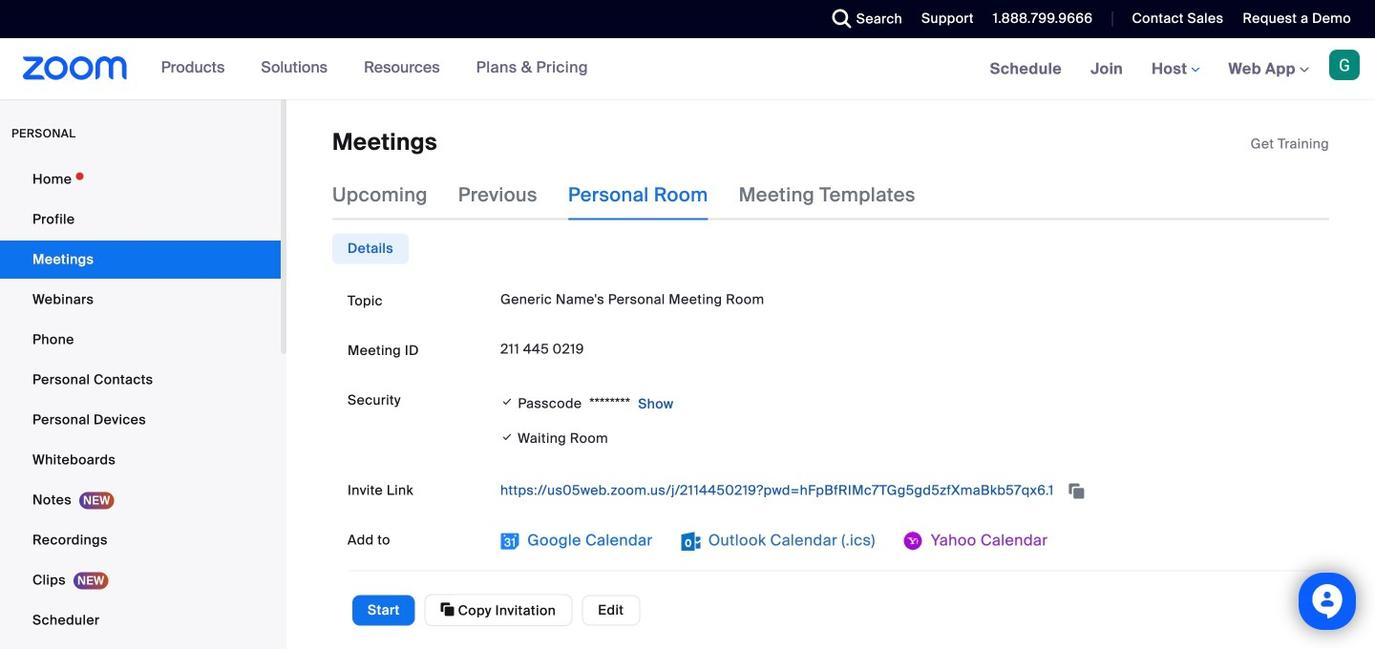 Task type: vqa. For each thing, say whether or not it's contained in the screenshot.
application
yes



Task type: locate. For each thing, give the bounding box(es) containing it.
banner
[[0, 38, 1375, 101]]

2 checked image from the top
[[500, 427, 514, 447]]

application
[[1251, 135, 1329, 154], [500, 475, 1314, 506]]

checked image
[[500, 393, 514, 412], [500, 427, 514, 447]]

tab
[[332, 233, 409, 264]]

0 vertical spatial checked image
[[500, 393, 514, 412]]

add to outlook calendar (.ics) image
[[681, 532, 700, 551]]

1 vertical spatial checked image
[[500, 427, 514, 447]]

1 vertical spatial application
[[500, 475, 1314, 506]]

meetings navigation
[[976, 38, 1375, 101]]

product information navigation
[[147, 38, 602, 99]]

personal menu menu
[[0, 160, 281, 649]]

0 vertical spatial application
[[1251, 135, 1329, 154]]

tab list
[[332, 233, 409, 264]]



Task type: describe. For each thing, give the bounding box(es) containing it.
add to yahoo calendar image
[[904, 532, 923, 551]]

add to google calendar image
[[500, 532, 519, 551]]

zoom logo image
[[23, 56, 128, 80]]

tabs of meeting tab list
[[332, 170, 946, 220]]

copy image
[[441, 601, 454, 618]]

1 checked image from the top
[[500, 393, 514, 412]]

profile picture image
[[1329, 50, 1360, 80]]



